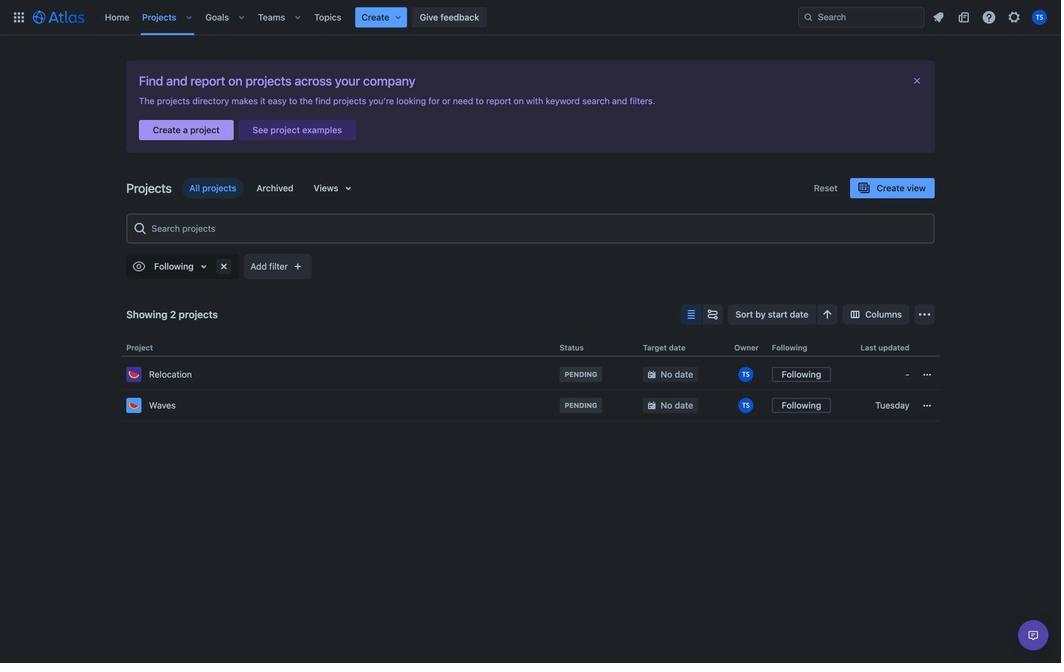 Task type: vqa. For each thing, say whether or not it's contained in the screenshot.
bottommost heading
no



Task type: locate. For each thing, give the bounding box(es) containing it.
Search field
[[798, 7, 925, 27]]

display as list image
[[684, 307, 699, 322]]

banner
[[0, 0, 1061, 35]]

settings image
[[1007, 10, 1022, 25]]

switch to... image
[[11, 10, 27, 25]]

open intercom messenger image
[[1026, 628, 1041, 643]]

reverse sort order image
[[820, 307, 835, 322]]

following image
[[131, 259, 147, 274]]

notifications image
[[931, 10, 946, 25]]

help image
[[982, 10, 997, 25]]

Search projects field
[[148, 217, 929, 240]]

account image
[[1032, 10, 1047, 25]]

search image
[[803, 12, 814, 22]]

close banner image
[[912, 76, 922, 86]]

None search field
[[798, 7, 925, 27]]

display as timeline image
[[705, 307, 720, 322]]



Task type: describe. For each thing, give the bounding box(es) containing it.
more options image
[[917, 307, 932, 322]]

search projects image
[[133, 221, 148, 236]]

top element
[[8, 0, 798, 35]]



